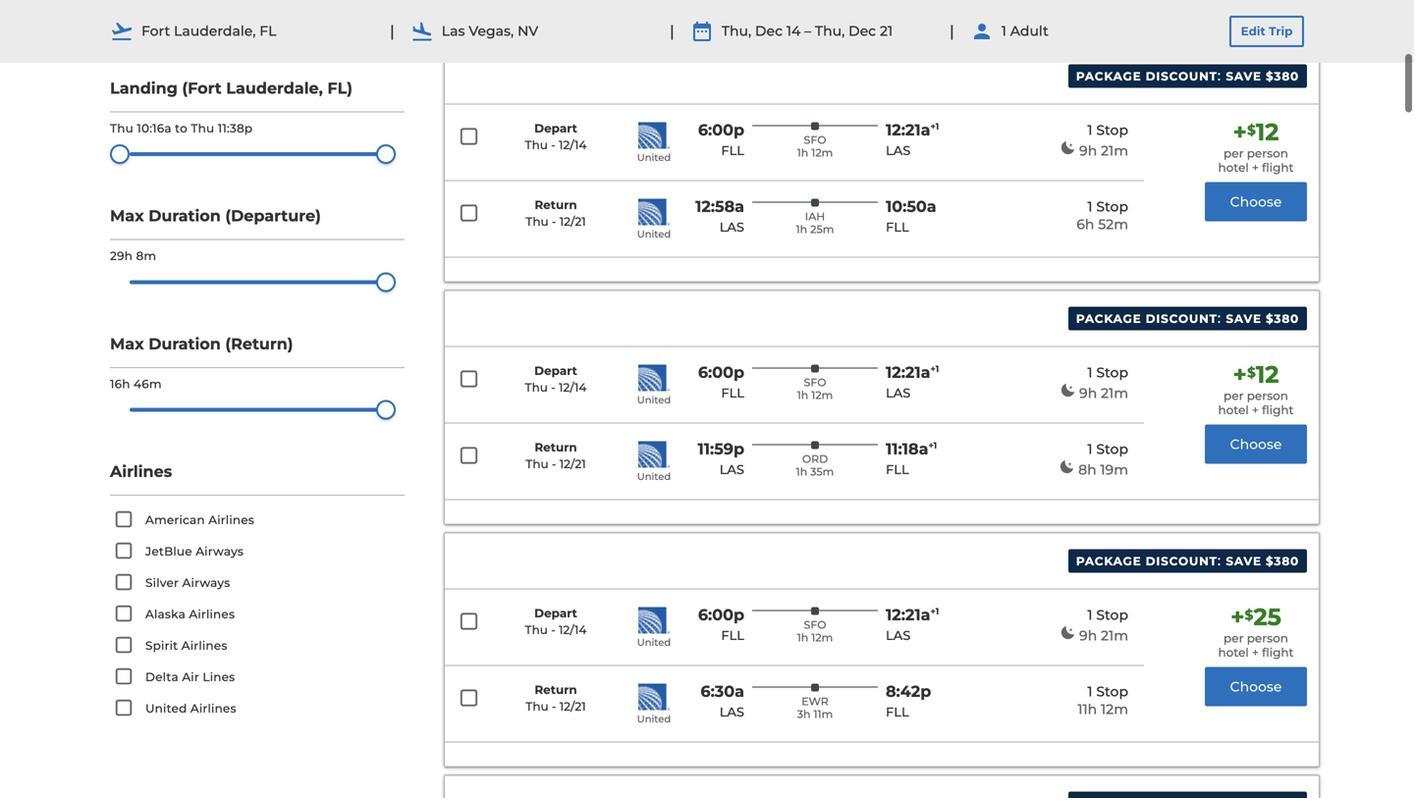 Task type: locate. For each thing, give the bounding box(es) containing it.
10:50a fll
[[886, 197, 937, 235]]

flight
[[1262, 161, 1294, 175], [1262, 403, 1294, 417], [1262, 646, 1294, 660]]

5 stop from the top
[[1097, 607, 1129, 624]]

silver
[[145, 576, 179, 590]]

1 vertical spatial package
[[1076, 312, 1142, 326]]

: for 10:50a
[[1218, 67, 1222, 84]]

2 9h 21m from the top
[[1080, 385, 1129, 402]]

2 vertical spatial package discount : save $380
[[1076, 553, 1300, 569]]

max up the 29h
[[110, 206, 144, 226]]

1 depart thu - 12/14 from the top
[[525, 121, 587, 152]]

9h 21m up 1 stop 11h 12m
[[1080, 628, 1129, 644]]

1h left the 35m
[[796, 466, 808, 479]]

3 12/14 from the top
[[559, 623, 587, 637]]

21m up 1 stop 6h 52m at the top right of page
[[1101, 143, 1129, 159]]

1 vertical spatial discount
[[1146, 312, 1218, 326]]

return thu - 12/21
[[526, 198, 586, 229], [526, 441, 586, 471], [526, 683, 586, 714]]

0 vertical spatial choose button
[[1205, 182, 1307, 221]]

3 - from the top
[[551, 381, 556, 395]]

return for 12:58a
[[535, 198, 577, 212]]

2 return thu - 12/21 from the top
[[526, 441, 586, 471]]

1 vertical spatial choose
[[1230, 436, 1282, 453]]

hotel inside + $ 25 per person hotel + flight
[[1219, 646, 1249, 660]]

1 vertical spatial 12:21a
[[886, 363, 931, 382]]

+ $ 12 per person hotel + flight for 10:50a
[[1219, 118, 1294, 175]]

2 21m from the top
[[1101, 385, 1129, 402]]

2 | from the left
[[670, 21, 675, 41]]

5 united airlines logo image from the top
[[638, 608, 670, 634]]

edit
[[1241, 24, 1266, 38]]

1h inside ord 1h 35m
[[796, 466, 808, 479]]

united for third united airlines logo from the bottom
[[637, 471, 671, 483]]

package discount : save $380
[[1076, 67, 1300, 84], [1076, 310, 1300, 327], [1076, 553, 1300, 569]]

stop inside 1 stop 11h 12m
[[1097, 684, 1129, 700]]

thu, dec 14 – thu, dec 21
[[722, 23, 893, 39]]

2 vertical spatial 12/14
[[559, 623, 587, 637]]

0 vertical spatial return thu - 12/21
[[526, 198, 586, 229]]

0 vertical spatial 12/14
[[559, 138, 587, 152]]

0 vertical spatial depart thu - 12/14
[[525, 121, 587, 152]]

12:21a up 11:18a
[[886, 363, 931, 382]]

0 vertical spatial 12
[[1256, 118, 1279, 146]]

0 vertical spatial + $ 12 per person hotel + flight
[[1219, 118, 1294, 175]]

1 6:00p from the top
[[698, 120, 745, 140]]

0 horizontal spatial |
[[390, 21, 395, 41]]

per inside + $ 25 per person hotel + flight
[[1224, 632, 1244, 646]]

1 vertical spatial depart thu - 12/14
[[525, 364, 587, 395]]

2 vertical spatial save
[[1226, 555, 1262, 569]]

2 12:21a from the top
[[886, 363, 931, 382]]

3 hotel from the top
[[1219, 646, 1249, 660]]

2 depart thu - 12/14 from the top
[[525, 364, 587, 395]]

16h 46m
[[110, 377, 162, 391]]

sfo for 11:59p
[[804, 376, 827, 390]]

12:21a up 8:42p on the right of page
[[886, 606, 931, 625]]

1h up ord
[[797, 389, 809, 402]]

3 package discount : save $380 from the top
[[1076, 553, 1300, 569]]

person inside + $ 25 per person hotel + flight
[[1247, 632, 1289, 646]]

11:59p
[[698, 440, 745, 459]]

adult
[[1010, 23, 1049, 39]]

8m
[[136, 249, 156, 263]]

0 vertical spatial 21m
[[1101, 143, 1129, 159]]

+1
[[931, 122, 939, 132], [931, 364, 939, 375], [929, 441, 937, 452], [931, 607, 939, 618]]

12m for 11:18a
[[812, 389, 833, 402]]

6:00p for 11:59p
[[698, 363, 745, 382]]

1 vertical spatial sfo 1h 12m
[[797, 376, 833, 402]]

:
[[1218, 67, 1222, 84], [1218, 310, 1222, 327], [1218, 553, 1222, 569]]

per
[[1224, 146, 1244, 161], [1224, 389, 1244, 403], [1224, 632, 1244, 646]]

0 vertical spatial 12:21a +1
[[886, 120, 939, 140]]

depart for 11:59p
[[535, 364, 577, 378]]

1
[[1002, 23, 1007, 39], [1088, 122, 1093, 139], [1088, 199, 1093, 215], [1088, 365, 1093, 381], [1088, 441, 1093, 458], [1088, 607, 1093, 624], [1088, 684, 1093, 700]]

0 vertical spatial discount
[[1146, 69, 1218, 84]]

2 6:00p from the top
[[698, 363, 745, 382]]

0 vertical spatial flight
[[1262, 161, 1294, 175]]

united airlines logo image
[[638, 122, 670, 149], [638, 199, 670, 225], [638, 365, 670, 391], [638, 442, 670, 468], [638, 608, 670, 634], [638, 684, 670, 711]]

|
[[390, 21, 395, 41], [670, 21, 675, 41], [950, 21, 955, 41]]

(departure)
[[225, 206, 321, 226]]

1 vertical spatial 12:21a +1
[[886, 363, 939, 382]]

hotel for 8:42p
[[1219, 646, 1249, 660]]

8h
[[1079, 462, 1097, 478]]

1 return thu - 12/21 from the top
[[526, 198, 586, 229]]

21m up 1 stop 11h 12m
[[1101, 628, 1129, 644]]

9h up 8h
[[1080, 385, 1097, 402]]

edit trip
[[1241, 24, 1293, 38]]

12:21a
[[886, 120, 931, 140], [886, 363, 931, 382], [886, 606, 931, 625]]

duration up 46m
[[149, 334, 221, 354]]

las down 6:30a at bottom
[[720, 705, 745, 721]]

depart thu - 12/14
[[525, 121, 587, 152], [525, 364, 587, 395], [525, 607, 587, 637]]

max up 16h
[[110, 334, 144, 354]]

1 discount from the top
[[1146, 69, 1218, 84]]

3 sfo 1h 12m from the top
[[797, 619, 833, 645]]

to
[[175, 121, 188, 135]]

hotel for 10:50a
[[1219, 161, 1249, 175]]

0 vertical spatial $380
[[1266, 69, 1300, 84]]

9h 21m
[[1080, 143, 1129, 159], [1080, 385, 1129, 402], [1080, 628, 1129, 644]]

delta air lines
[[145, 670, 235, 685]]

1 vertical spatial save
[[1226, 312, 1262, 326]]

max
[[110, 206, 144, 226], [110, 334, 144, 354]]

3 sfo from the top
[[804, 619, 827, 632]]

2 12 from the top
[[1256, 361, 1279, 389]]

3 1 stop from the top
[[1088, 441, 1129, 458]]

1 vertical spatial 12/21
[[560, 457, 586, 471]]

0 horizontal spatial thu,
[[722, 23, 752, 39]]

1 : from the top
[[1218, 67, 1222, 84]]

1h inside iah 1h 25m
[[796, 223, 808, 236]]

12 for 11:18a
[[1256, 361, 1279, 389]]

+ $ 12 per person hotel + flight for 11:18a
[[1219, 361, 1294, 417]]

airways down american airlines
[[196, 545, 244, 559]]

12:21a +1 for 8:42p
[[886, 606, 939, 625]]

sfo 1h 12m up iah
[[797, 134, 833, 160]]

2 horizontal spatial |
[[950, 21, 955, 41]]

1 vertical spatial airways
[[182, 576, 230, 590]]

duration up 8m
[[149, 206, 221, 226]]

2 vertical spatial return
[[535, 683, 577, 698]]

12:58a
[[696, 197, 745, 216]]

6 united airlines logo image from the top
[[638, 684, 670, 711]]

3 6:00p from the top
[[698, 606, 745, 625]]

12/21
[[560, 215, 586, 229], [560, 457, 586, 471], [560, 700, 586, 714]]

1 vertical spatial return thu - 12/21
[[526, 441, 586, 471]]

stop
[[1097, 122, 1129, 139], [1097, 199, 1129, 215], [1097, 365, 1129, 381], [1097, 441, 1129, 458], [1097, 607, 1129, 624], [1097, 684, 1129, 700]]

package for 8:42p
[[1076, 555, 1142, 569]]

2 vertical spatial 6:00p
[[698, 606, 745, 625]]

sfo for 6:30a
[[804, 619, 827, 632]]

12:21a +1 for 11:18a
[[886, 363, 939, 382]]

2 vertical spatial 9h 21m
[[1080, 628, 1129, 644]]

2 vertical spatial per
[[1224, 632, 1244, 646]]

2 6:00p fll from the top
[[698, 363, 745, 401]]

1 vertical spatial 21m
[[1101, 385, 1129, 402]]

1 save from the top
[[1226, 69, 1262, 84]]

max for max duration (return)
[[110, 334, 144, 354]]

choose
[[1230, 193, 1282, 210], [1230, 436, 1282, 453], [1230, 679, 1282, 695]]

- for fifth united airlines logo from the bottom
[[552, 215, 556, 229]]

6:00p up 6:30a at bottom
[[698, 606, 745, 625]]

2 united airlines logo image from the top
[[638, 199, 670, 225]]

2 12:21a +1 from the top
[[886, 363, 939, 382]]

1 stop for 10:50a
[[1088, 122, 1129, 139]]

united
[[637, 152, 671, 164], [637, 228, 671, 240], [637, 394, 671, 406], [637, 471, 671, 483], [637, 637, 671, 649], [145, 702, 187, 716], [637, 714, 671, 725]]

9h up 1 stop 6h 52m at the top right of page
[[1080, 143, 1097, 159]]

12/14 for 6:30a
[[559, 623, 587, 637]]

1 9h 21m from the top
[[1080, 143, 1129, 159]]

return thu - 12/21 for 11:59p
[[526, 441, 586, 471]]

2 sfo from the top
[[804, 376, 827, 390]]

9h 21m for 8:42p
[[1080, 628, 1129, 644]]

9h for 10:50a
[[1080, 143, 1097, 159]]

2 vertical spatial :
[[1218, 553, 1222, 569]]

0 vertical spatial max
[[110, 206, 144, 226]]

1 vertical spatial $
[[1247, 365, 1256, 381]]

0 vertical spatial sfo
[[804, 134, 827, 147]]

1 depart from the top
[[535, 121, 577, 136]]

dec
[[755, 23, 783, 39], [849, 23, 876, 39]]

airlines up air
[[181, 639, 227, 653]]

0 vertical spatial 6:00p fll
[[698, 120, 745, 159]]

choose button for 10:50a
[[1205, 182, 1307, 221]]

1 vertical spatial return
[[535, 441, 577, 455]]

dec left 14
[[755, 23, 783, 39]]

+1 for 8:42p
[[931, 607, 939, 618]]

1 + $ 12 per person hotel + flight from the top
[[1219, 118, 1294, 175]]

21m
[[1101, 143, 1129, 159], [1101, 385, 1129, 402], [1101, 628, 1129, 644]]

12m for 8:42p
[[812, 632, 833, 645]]

1 vertical spatial 12
[[1256, 361, 1279, 389]]

1 vertical spatial depart
[[535, 364, 577, 378]]

1 stop
[[1088, 122, 1129, 139], [1088, 365, 1129, 381], [1088, 441, 1129, 458], [1088, 607, 1129, 624]]

2 vertical spatial person
[[1247, 632, 1289, 646]]

21m up 19m
[[1101, 385, 1129, 402]]

12:21a +1
[[886, 120, 939, 140], [886, 363, 939, 382], [886, 606, 939, 625]]

0 horizontal spatial dec
[[755, 23, 783, 39]]

12m up iah
[[812, 146, 833, 160]]

2 12/14 from the top
[[559, 381, 587, 395]]

12m inside 1 stop 11h 12m
[[1101, 701, 1129, 718]]

1 vertical spatial :
[[1218, 310, 1222, 327]]

1 sfo from the top
[[804, 134, 827, 147]]

2 save from the top
[[1226, 312, 1262, 326]]

1 vertical spatial hotel
[[1219, 403, 1249, 417]]

6:00p fll up 11:59p
[[698, 363, 745, 401]]

1 united airlines logo image from the top
[[638, 122, 670, 149]]

3 12:21a from the top
[[886, 606, 931, 625]]

12m up ord
[[812, 389, 833, 402]]

1 choose from the top
[[1230, 193, 1282, 210]]

stop inside 1 stop 6h 52m
[[1097, 199, 1129, 215]]

1 flight from the top
[[1262, 161, 1294, 175]]

package
[[1076, 69, 1142, 84], [1076, 312, 1142, 326], [1076, 555, 1142, 569]]

2 package from the top
[[1076, 312, 1142, 326]]

3 discount from the top
[[1146, 555, 1218, 569]]

- for 4th united airlines logo from the bottom of the page
[[551, 381, 556, 395]]

1 vertical spatial lauderdale,
[[226, 79, 323, 98]]

0 vertical spatial save
[[1226, 69, 1262, 84]]

1 package discount : save $380 from the top
[[1076, 67, 1300, 84]]

12/21 for 11:59p
[[560, 457, 586, 471]]

2 + $ 12 per person hotel + flight from the top
[[1219, 361, 1294, 417]]

2 12/21 from the top
[[560, 457, 586, 471]]

3 person from the top
[[1247, 632, 1289, 646]]

1h for 6:30a
[[797, 632, 809, 645]]

1 vertical spatial choose button
[[1205, 425, 1307, 464]]

6:00p fll up 12:58a
[[698, 120, 745, 159]]

0 vertical spatial 9h 21m
[[1080, 143, 1129, 159]]

thu, right –
[[815, 23, 845, 39]]

12:21a +1 up 10:50a
[[886, 120, 939, 140]]

1 vertical spatial flight
[[1262, 403, 1294, 417]]

sfo 1h 12m
[[797, 134, 833, 160], [797, 376, 833, 402], [797, 619, 833, 645]]

1 vertical spatial 6:00p fll
[[698, 363, 745, 401]]

: for 8:42p
[[1218, 553, 1222, 569]]

fort lauderdale, fl
[[141, 23, 276, 39]]

1 6:00p fll from the top
[[698, 120, 745, 159]]

per for 10:50a
[[1224, 146, 1244, 161]]

2 vertical spatial $380
[[1266, 555, 1300, 569]]

stop for 1st united airlines logo from the top of the page
[[1097, 122, 1129, 139]]

package for 10:50a
[[1076, 69, 1142, 84]]

1 vertical spatial + $ 12 per person hotel + flight
[[1219, 361, 1294, 417]]

2 vertical spatial depart
[[535, 607, 577, 621]]

1h
[[797, 146, 809, 160], [796, 223, 808, 236], [797, 389, 809, 402], [796, 466, 808, 479], [797, 632, 809, 645]]

1 12:21a from the top
[[886, 120, 931, 140]]

8h 19m
[[1079, 462, 1129, 478]]

las down 12:58a
[[720, 220, 745, 235]]

4 - from the top
[[552, 457, 556, 471]]

0 vertical spatial 9h
[[1080, 143, 1097, 159]]

las inside 6:30a las
[[720, 705, 745, 721]]

lauderdale, left fl
[[174, 23, 256, 39]]

16h
[[110, 377, 130, 391]]

lauderdale,
[[174, 23, 256, 39], [226, 79, 323, 98]]

2 vertical spatial choose button
[[1205, 667, 1307, 707]]

2 max from the top
[[110, 334, 144, 354]]

1 21m from the top
[[1101, 143, 1129, 159]]

-
[[551, 138, 556, 152], [552, 215, 556, 229], [551, 381, 556, 395], [552, 457, 556, 471], [551, 623, 556, 637], [552, 700, 556, 714]]

2 vertical spatial 6:00p fll
[[698, 606, 745, 644]]

+
[[1233, 118, 1247, 146], [1252, 161, 1259, 175], [1233, 361, 1247, 389], [1252, 403, 1259, 417], [1231, 603, 1245, 632], [1252, 646, 1259, 660]]

$380
[[1266, 69, 1300, 84], [1266, 312, 1300, 326], [1266, 555, 1300, 569]]

sfo 1h 12m up the 'ewr'
[[797, 619, 833, 645]]

2 vertical spatial sfo 1h 12m
[[797, 619, 833, 645]]

19m
[[1101, 462, 1129, 478]]

1 $380 from the top
[[1266, 69, 1300, 84]]

1 vertical spatial package discount : save $380
[[1076, 310, 1300, 327]]

3 flight from the top
[[1262, 646, 1294, 660]]

2 vertical spatial package
[[1076, 555, 1142, 569]]

$
[[1247, 122, 1256, 139], [1247, 365, 1256, 381], [1245, 607, 1254, 624]]

1 horizontal spatial dec
[[849, 23, 876, 39]]

airlines down the silver airways
[[189, 608, 235, 622]]

3 depart from the top
[[535, 607, 577, 621]]

+ $ 12 per person hotel + flight
[[1219, 118, 1294, 175], [1219, 361, 1294, 417]]

6:00p fll for 12:58a
[[698, 120, 745, 159]]

depart
[[535, 121, 577, 136], [535, 364, 577, 378], [535, 607, 577, 621]]

6:00p up 11:59p
[[698, 363, 745, 382]]

airways down jetblue airways
[[182, 576, 230, 590]]

las
[[886, 143, 911, 159], [720, 220, 745, 235], [886, 386, 911, 401], [720, 462, 745, 478], [886, 628, 911, 644], [720, 705, 745, 721]]

return thu - 12/21 for 6:30a
[[526, 683, 586, 714]]

2 per from the top
[[1224, 389, 1244, 403]]

2 package discount : save $380 from the top
[[1076, 310, 1300, 327]]

las up 8:42p on the right of page
[[886, 628, 911, 644]]

29h
[[110, 249, 133, 263]]

$ inside + $ 25 per person hotel + flight
[[1245, 607, 1254, 624]]

flight inside + $ 25 per person hotel + flight
[[1262, 646, 1294, 660]]

2 vertical spatial 9h
[[1080, 628, 1097, 644]]

per for 8:42p
[[1224, 632, 1244, 646]]

airlines for alaska airlines
[[189, 608, 235, 622]]

12m up the 'ewr'
[[812, 632, 833, 645]]

choose for 10:50a
[[1230, 193, 1282, 210]]

1 vertical spatial per
[[1224, 389, 1244, 403]]

sfo 1h 12m for 12:58a
[[797, 134, 833, 160]]

2 thu, from the left
[[815, 23, 845, 39]]

3 choose from the top
[[1230, 679, 1282, 695]]

thu,
[[722, 23, 752, 39], [815, 23, 845, 39]]

2 hotel from the top
[[1219, 403, 1249, 417]]

3 per from the top
[[1224, 632, 1244, 646]]

2 depart from the top
[[535, 364, 577, 378]]

airlines up jetblue airways
[[208, 513, 254, 527]]

2 1 stop from the top
[[1088, 365, 1129, 381]]

2 stop from the top
[[1097, 199, 1129, 215]]

airlines for spirit airlines
[[181, 639, 227, 653]]

return for 6:30a
[[535, 683, 577, 698]]

duration for (departure)
[[149, 206, 221, 226]]

fll inside 8:42p fll
[[886, 705, 909, 721]]

2 vertical spatial hotel
[[1219, 646, 1249, 660]]

0 vertical spatial :
[[1218, 67, 1222, 84]]

2 vertical spatial discount
[[1146, 555, 1218, 569]]

1 duration from the top
[[149, 206, 221, 226]]

2 vertical spatial $
[[1245, 607, 1254, 624]]

+1 for 10:50a
[[931, 122, 939, 132]]

lines
[[203, 670, 235, 685]]

25m
[[810, 223, 834, 236]]

1 vertical spatial 9h 21m
[[1080, 385, 1129, 402]]

2 vertical spatial 12:21a
[[886, 606, 931, 625]]

2 vertical spatial 12/21
[[560, 700, 586, 714]]

1h for 11:59p
[[797, 389, 809, 402]]

1 vertical spatial max
[[110, 334, 144, 354]]

1 stop from the top
[[1097, 122, 1129, 139]]

united for 1st united airlines logo from the top of the page
[[637, 152, 671, 164]]

2 return from the top
[[535, 441, 577, 455]]

3 package from the top
[[1076, 555, 1142, 569]]

3 : from the top
[[1218, 553, 1222, 569]]

9h 21m up 1 stop 6h 52m at the top right of page
[[1080, 143, 1129, 159]]

las inside 12:58a las
[[720, 220, 745, 235]]

$380 for 8:42p
[[1266, 555, 1300, 569]]

1 package from the top
[[1076, 69, 1142, 84]]

air
[[182, 670, 199, 685]]

sfo 1h 12m for 6:30a
[[797, 619, 833, 645]]

fll down 8:42p on the right of page
[[886, 705, 909, 721]]

4 1 stop from the top
[[1088, 607, 1129, 624]]

12/14
[[559, 138, 587, 152], [559, 381, 587, 395], [559, 623, 587, 637]]

- for 1st united airlines logo from the top of the page
[[551, 138, 556, 152]]

0 vertical spatial duration
[[149, 206, 221, 226]]

airlines for united airlines
[[190, 702, 236, 716]]

6:00p
[[698, 120, 745, 140], [698, 363, 745, 382], [698, 606, 745, 625]]

1 horizontal spatial thu,
[[815, 23, 845, 39]]

6:00p fll up 6:30a at bottom
[[698, 606, 745, 644]]

2 vertical spatial depart thu - 12/14
[[525, 607, 587, 637]]

save for 10:50a
[[1226, 69, 1262, 84]]

dec left '21' in the top right of the page
[[849, 23, 876, 39]]

1 per from the top
[[1224, 146, 1244, 161]]

0 vertical spatial sfo 1h 12m
[[797, 134, 833, 160]]

1 vertical spatial $380
[[1266, 312, 1300, 326]]

alaska airlines
[[145, 608, 235, 622]]

12m for 10:50a
[[812, 146, 833, 160]]

6 stop from the top
[[1097, 684, 1129, 700]]

discount for 11:18a
[[1146, 312, 1218, 326]]

1 vertical spatial person
[[1247, 389, 1289, 403]]

depart for 12:58a
[[535, 121, 577, 136]]

1 - from the top
[[551, 138, 556, 152]]

ord 1h 35m
[[796, 453, 834, 479]]

0 vertical spatial 12/21
[[560, 215, 586, 229]]

1 12:21a +1 from the top
[[886, 120, 939, 140]]

1 1 stop from the top
[[1088, 122, 1129, 139]]

duration
[[149, 206, 221, 226], [149, 334, 221, 354]]

1 choose button from the top
[[1205, 182, 1307, 221]]

0 vertical spatial depart
[[535, 121, 577, 136]]

0 vertical spatial person
[[1247, 146, 1289, 161]]

fll down 10:50a
[[886, 220, 909, 235]]

3 9h from the top
[[1080, 628, 1097, 644]]

sfo up ord
[[804, 376, 827, 390]]

discount
[[1146, 69, 1218, 84], [1146, 312, 1218, 326], [1146, 555, 1218, 569]]

package discount : save $380 for 11:18a
[[1076, 310, 1300, 327]]

airlines down lines
[[190, 702, 236, 716]]

thu, left 14
[[722, 23, 752, 39]]

1 stop for 8:42p
[[1088, 607, 1129, 624]]

3 united airlines logo image from the top
[[638, 365, 670, 391]]

2 vertical spatial sfo
[[804, 619, 827, 632]]

9h
[[1080, 143, 1097, 159], [1080, 385, 1097, 402], [1080, 628, 1097, 644]]

0 vertical spatial per
[[1224, 146, 1244, 161]]

las down 11:59p
[[720, 462, 745, 478]]

6 - from the top
[[552, 700, 556, 714]]

9h 21m up 8h 19m in the right of the page
[[1080, 385, 1129, 402]]

ewr
[[802, 696, 829, 709]]

1 vertical spatial duration
[[149, 334, 221, 354]]

lauderdale, up 11:38p
[[226, 79, 323, 98]]

airways for jetblue airways
[[196, 545, 244, 559]]

jetblue airways
[[145, 545, 244, 559]]

2 vertical spatial flight
[[1262, 646, 1294, 660]]

sfo up iah
[[804, 134, 827, 147]]

2 vertical spatial 21m
[[1101, 628, 1129, 644]]

las inside 11:59p las
[[720, 462, 745, 478]]

0 vertical spatial choose
[[1230, 193, 1282, 210]]

6:00p for 12:58a
[[698, 120, 745, 140]]

11m
[[814, 708, 833, 722]]

1 dec from the left
[[755, 23, 783, 39]]

0 vertical spatial lauderdale,
[[174, 23, 256, 39]]

4 stop from the top
[[1097, 441, 1129, 458]]

2 vertical spatial choose
[[1230, 679, 1282, 695]]

12m right 11h
[[1101, 701, 1129, 718]]

airlines
[[110, 462, 172, 481], [208, 513, 254, 527], [189, 608, 235, 622], [181, 639, 227, 653], [190, 702, 236, 716]]

1h left 25m
[[796, 223, 808, 236]]

3 9h 21m from the top
[[1080, 628, 1129, 644]]

6:30a las
[[701, 682, 745, 721]]

return
[[535, 198, 577, 212], [535, 441, 577, 455], [535, 683, 577, 698]]

12:21a up 10:50a
[[886, 120, 931, 140]]

flight for 10:50a
[[1262, 161, 1294, 175]]

silver airways
[[145, 576, 230, 590]]

las vegas, nv
[[442, 23, 539, 39]]

hotel
[[1219, 161, 1249, 175], [1219, 403, 1249, 417], [1219, 646, 1249, 660]]

1h up the 'ewr'
[[797, 632, 809, 645]]

2 discount from the top
[[1146, 312, 1218, 326]]

3 12:21a +1 from the top
[[886, 606, 939, 625]]

12:21a for 8:42p
[[886, 606, 931, 625]]

3 return from the top
[[535, 683, 577, 698]]

0 vertical spatial airways
[[196, 545, 244, 559]]

1 horizontal spatial |
[[670, 21, 675, 41]]

2 vertical spatial return thu - 12/21
[[526, 683, 586, 714]]

1 9h from the top
[[1080, 143, 1097, 159]]

2 : from the top
[[1218, 310, 1222, 327]]

0 vertical spatial return
[[535, 198, 577, 212]]

3 12/21 from the top
[[560, 700, 586, 714]]

12/21 for 6:30a
[[560, 700, 586, 714]]

12:21a +1 up 11:18a +1
[[886, 363, 939, 382]]

sfo 1h 12m up ord
[[797, 376, 833, 402]]

2 duration from the top
[[149, 334, 221, 354]]

1 vertical spatial 12/14
[[559, 381, 587, 395]]

0 vertical spatial 6:00p
[[698, 120, 745, 140]]

1 thu, from the left
[[722, 23, 752, 39]]

12:21a +1 up 8:42p on the right of page
[[886, 606, 939, 625]]

3 choose button from the top
[[1205, 667, 1307, 707]]

6:00p up 12:58a
[[698, 120, 745, 140]]

0 vertical spatial $
[[1247, 122, 1256, 139]]

46m
[[134, 377, 162, 391]]

0 vertical spatial package
[[1076, 69, 1142, 84]]

3 21m from the top
[[1101, 628, 1129, 644]]

35m
[[811, 466, 834, 479]]

max for max duration (departure)
[[110, 206, 144, 226]]

0 vertical spatial hotel
[[1219, 161, 1249, 175]]

2 9h from the top
[[1080, 385, 1097, 402]]

sfo up the 'ewr'
[[804, 619, 827, 632]]

1 vertical spatial 9h
[[1080, 385, 1097, 402]]

1 hotel from the top
[[1219, 161, 1249, 175]]

9h up 1 stop 11h 12m
[[1080, 628, 1097, 644]]

21m for 11:18a
[[1101, 385, 1129, 402]]

1 max from the top
[[110, 206, 144, 226]]

1h up iah
[[797, 146, 809, 160]]

2 vertical spatial 12:21a +1
[[886, 606, 939, 625]]

0 vertical spatial 12:21a
[[886, 120, 931, 140]]



Task type: vqa. For each thing, say whether or not it's contained in the screenshot.
the bottom SAVE
yes



Task type: describe. For each thing, give the bounding box(es) containing it.
2 dec from the left
[[849, 23, 876, 39]]

12/14 for 12:58a
[[559, 138, 587, 152]]

depart thu - 12/14 for 12:58a
[[525, 121, 587, 152]]

2 flight from the top
[[1262, 403, 1294, 417]]

person for 10:50a
[[1247, 146, 1289, 161]]

iah 1h 25m
[[796, 210, 834, 236]]

12:21a +1 for 10:50a
[[886, 120, 939, 140]]

flight for 8:42p
[[1262, 646, 1294, 660]]

airways for silver airways
[[182, 576, 230, 590]]

united airlines
[[145, 702, 236, 716]]

save for 11:18a
[[1226, 312, 1262, 326]]

(fort
[[182, 79, 222, 98]]

vegas,
[[469, 23, 514, 39]]

package discount : save $380 for 8:42p
[[1076, 553, 1300, 569]]

1 stop for 11:18a
[[1088, 365, 1129, 381]]

8:42p
[[886, 682, 931, 701]]

depart thu - 12/14 for 11:59p
[[525, 364, 587, 395]]

1 stop 6h 52m
[[1077, 199, 1129, 233]]

6:00p for 6:30a
[[698, 606, 745, 625]]

11h
[[1078, 701, 1097, 718]]

1 stop 11h 12m
[[1078, 684, 1129, 718]]

alaska
[[145, 608, 186, 622]]

depart for 6:30a
[[535, 607, 577, 621]]

9h for 11:18a
[[1080, 385, 1097, 402]]

ewr 3h 11m
[[797, 696, 833, 722]]

2 choose from the top
[[1230, 436, 1282, 453]]

airlines for american airlines
[[208, 513, 254, 527]]

21m for 8:42p
[[1101, 628, 1129, 644]]

21m for 10:50a
[[1101, 143, 1129, 159]]

2 $380 from the top
[[1266, 312, 1300, 326]]

united for first united airlines logo from the bottom
[[637, 714, 671, 725]]

–
[[805, 23, 811, 39]]

6:00p fll for 11:59p
[[698, 363, 745, 401]]

duration for (return)
[[149, 334, 221, 354]]

iah
[[805, 210, 825, 224]]

21
[[880, 23, 893, 39]]

| for thu, dec 14 – thu, dec 21
[[670, 21, 675, 41]]

max duration (departure), maximum duration slider
[[376, 272, 396, 292]]

delta
[[145, 670, 179, 685]]

fll down 11:18a
[[886, 462, 909, 478]]

9h for 8:42p
[[1080, 628, 1097, 644]]

person for 8:42p
[[1247, 632, 1289, 646]]

spirit
[[145, 639, 178, 653]]

$ for 10:50a
[[1247, 122, 1256, 139]]

14
[[787, 23, 801, 39]]

1 inside 1 stop 6h 52m
[[1088, 199, 1093, 215]]

choose button for 8:42p
[[1205, 667, 1307, 707]]

edit trip button
[[1230, 16, 1304, 47]]

depart thu - 12/14 for 6:30a
[[525, 607, 587, 637]]

3h
[[797, 708, 811, 722]]

max duration (return), maximum duration slider
[[376, 400, 396, 420]]

11:18a +1
[[886, 440, 937, 459]]

sfo for 12:58a
[[804, 134, 827, 147]]

2 choose button from the top
[[1205, 425, 1307, 464]]

4 united airlines logo image from the top
[[638, 442, 670, 468]]

return thu - 12/21 for 12:58a
[[526, 198, 586, 229]]

+1 inside 11:18a +1
[[929, 441, 937, 452]]

las up 10:50a
[[886, 143, 911, 159]]

thu 10:16a to thu 11:38p
[[110, 121, 253, 135]]

jetblue
[[145, 545, 192, 559]]

+ $ 25 per person hotel + flight
[[1219, 603, 1294, 660]]

united for fifth united airlines logo from the top
[[637, 637, 671, 649]]

9h 21m for 10:50a
[[1080, 143, 1129, 159]]

nv
[[518, 23, 539, 39]]

discount for 10:50a
[[1146, 69, 1218, 84]]

6:30a
[[701, 682, 745, 701]]

landing
[[110, 79, 178, 98]]

$ for 8:42p
[[1245, 607, 1254, 624]]

12:58a las
[[696, 197, 745, 235]]

fll up 11:59p
[[721, 386, 745, 401]]

9h 21m for 11:18a
[[1080, 385, 1129, 402]]

12:21a for 11:18a
[[886, 363, 931, 382]]

sfo 1h 12m for 11:59p
[[797, 376, 833, 402]]

10:50a
[[886, 197, 937, 216]]

trip
[[1269, 24, 1293, 38]]

return for 11:59p
[[535, 441, 577, 455]]

package for 11:18a
[[1076, 312, 1142, 326]]

fl)
[[327, 79, 353, 98]]

| for las vegas, nv
[[390, 21, 395, 41]]

spirit airlines
[[145, 639, 227, 653]]

stop for third united airlines logo from the bottom
[[1097, 441, 1129, 458]]

american airlines
[[145, 513, 254, 527]]

25
[[1254, 603, 1282, 632]]

1 adult
[[1002, 23, 1049, 39]]

american
[[145, 513, 205, 527]]

max duration (departure)
[[110, 206, 321, 226]]

6h
[[1077, 216, 1095, 233]]

- for fifth united airlines logo from the top
[[551, 623, 556, 637]]

2 person from the top
[[1247, 389, 1289, 403]]

11:38p
[[218, 121, 253, 135]]

united for fifth united airlines logo from the bottom
[[637, 228, 671, 240]]

10:16a
[[137, 121, 172, 135]]

| for 1 adult
[[950, 21, 955, 41]]

fll up 6:30a at bottom
[[721, 628, 745, 644]]

fl
[[260, 23, 276, 39]]

$380 for 10:50a
[[1266, 69, 1300, 84]]

8:42p fll
[[886, 682, 931, 721]]

- for third united airlines logo from the bottom
[[552, 457, 556, 471]]

landing (fort lauderdale, fl), latest time slider
[[376, 145, 396, 164]]

save for 8:42p
[[1226, 555, 1262, 569]]

6:00p fll for 6:30a
[[698, 606, 745, 644]]

landing (fort lauderdale, fl)
[[110, 79, 353, 98]]

12 for 10:50a
[[1256, 118, 1279, 146]]

fll up 12:58a
[[721, 143, 745, 159]]

stop for fifth united airlines logo from the top
[[1097, 607, 1129, 624]]

: for 11:18a
[[1218, 310, 1222, 327]]

1h for 12:58a
[[797, 146, 809, 160]]

landing (fort lauderdale, fl), earliest time slider
[[110, 145, 130, 164]]

29h 8m
[[110, 249, 156, 263]]

max duration (return)
[[110, 334, 293, 354]]

choose for 8:42p
[[1230, 679, 1282, 695]]

1 inside 1 stop 11h 12m
[[1088, 684, 1093, 700]]

12:21a for 10:50a
[[886, 120, 931, 140]]

package discount : save $380 for 10:50a
[[1076, 67, 1300, 84]]

12/14 for 11:59p
[[559, 381, 587, 395]]

airlines up american
[[110, 462, 172, 481]]

+1 for 11:18a
[[931, 364, 939, 375]]

52m
[[1098, 216, 1129, 233]]

las
[[442, 23, 465, 39]]

- for first united airlines logo from the bottom
[[552, 700, 556, 714]]

fort
[[141, 23, 170, 39]]

discount for 8:42p
[[1146, 555, 1218, 569]]

11:59p las
[[698, 440, 745, 478]]

11:18a
[[886, 440, 929, 459]]

fll inside 10:50a fll
[[886, 220, 909, 235]]

(return)
[[225, 334, 293, 354]]

ord
[[802, 453, 828, 466]]

las up 11:18a
[[886, 386, 911, 401]]



